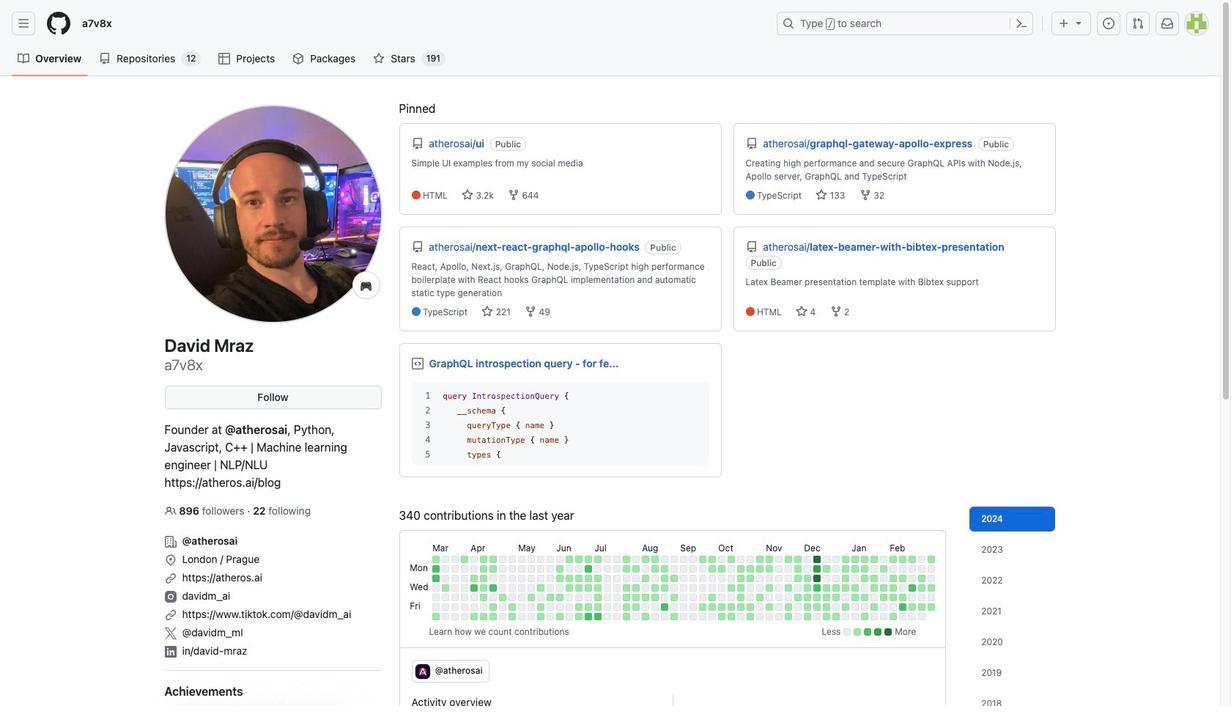 Task type: vqa. For each thing, say whether or not it's contained in the screenshot.
Create repository link at the top left
no



Task type: describe. For each thing, give the bounding box(es) containing it.
code square image
[[412, 357, 423, 369]]

repo image for forks icon
[[746, 138, 758, 150]]

star image
[[373, 53, 385, 65]]

forks image for stars image to the bottom
[[525, 306, 537, 318]]

0 horizontal spatial stars image
[[462, 189, 474, 201]]

plus image
[[1059, 18, 1071, 29]]

table image
[[219, 53, 231, 65]]

location image
[[165, 554, 176, 566]]

package image
[[293, 53, 304, 65]]

issue opened image
[[1104, 18, 1115, 29]]

triangle down image
[[1074, 17, 1085, 29]]

organization: @atherosai element
[[165, 530, 382, 549]]

stars image for forks image to the right
[[796, 306, 808, 318]]

notifications image
[[1162, 18, 1174, 29]]

people image
[[165, 505, 176, 517]]

forks image for leftmost stars image
[[508, 189, 520, 201]]



Task type: locate. For each thing, give the bounding box(es) containing it.
1 vertical spatial stars image
[[482, 306, 494, 318]]

1 horizontal spatial stars image
[[816, 189, 828, 201]]

social account image
[[165, 609, 176, 621]]

1 vertical spatial stars image
[[796, 306, 808, 318]]

1 horizontal spatial forks image
[[525, 306, 537, 318]]

stars image
[[816, 189, 828, 201], [796, 306, 808, 318]]

0 horizontal spatial forks image
[[508, 189, 520, 201]]

cell
[[433, 556, 440, 563], [442, 556, 450, 563], [452, 556, 459, 563], [461, 556, 469, 563], [471, 556, 478, 563], [481, 556, 488, 563], [490, 556, 497, 563], [500, 556, 507, 563], [509, 556, 516, 563], [519, 556, 526, 563], [528, 556, 536, 563], [538, 556, 545, 563], [547, 556, 555, 563], [557, 556, 564, 563], [566, 556, 574, 563], [576, 556, 583, 563], [585, 556, 593, 563], [595, 556, 602, 563], [604, 556, 612, 563], [614, 556, 621, 563], [624, 556, 631, 563], [633, 556, 640, 563], [643, 556, 650, 563], [652, 556, 659, 563], [662, 556, 669, 563], [671, 556, 679, 563], [681, 556, 688, 563], [690, 556, 698, 563], [700, 556, 707, 563], [709, 556, 717, 563], [719, 556, 726, 563], [728, 556, 736, 563], [738, 556, 745, 563], [747, 556, 755, 563], [757, 556, 764, 563], [767, 556, 774, 563], [776, 556, 783, 563], [786, 556, 793, 563], [795, 556, 802, 563], [805, 556, 812, 563], [814, 556, 822, 563], [824, 556, 831, 563], [833, 556, 841, 563], [843, 556, 850, 563], [852, 556, 860, 563], [862, 556, 869, 563], [871, 556, 879, 563], [881, 556, 888, 563], [890, 556, 898, 563], [900, 556, 907, 563], [910, 556, 917, 563], [919, 556, 926, 563], [929, 556, 936, 563], [433, 565, 440, 573], [442, 565, 450, 573], [452, 565, 459, 573], [461, 565, 469, 573], [471, 565, 478, 573], [481, 565, 488, 573], [490, 565, 497, 573], [500, 565, 507, 573], [509, 565, 516, 573], [519, 565, 526, 573], [528, 565, 536, 573], [538, 565, 545, 573], [547, 565, 555, 573], [557, 565, 564, 573], [566, 565, 574, 573], [576, 565, 583, 573], [585, 565, 593, 573], [595, 565, 602, 573], [604, 565, 612, 573], [614, 565, 621, 573], [624, 565, 631, 573], [633, 565, 640, 573], [643, 565, 650, 573], [652, 565, 659, 573], [662, 565, 669, 573], [671, 565, 679, 573], [681, 565, 688, 573], [690, 565, 698, 573], [700, 565, 707, 573], [709, 565, 717, 573], [719, 565, 726, 573], [728, 565, 736, 573], [738, 565, 745, 573], [747, 565, 755, 573], [757, 565, 764, 573], [767, 565, 774, 573], [776, 565, 783, 573], [786, 565, 793, 573], [795, 565, 802, 573], [805, 565, 812, 573], [814, 565, 822, 573], [824, 565, 831, 573], [833, 565, 841, 573], [843, 565, 850, 573], [852, 565, 860, 573], [862, 565, 869, 573], [871, 565, 879, 573], [881, 565, 888, 573], [890, 565, 898, 573], [900, 565, 907, 573], [910, 565, 917, 573], [919, 565, 926, 573], [929, 565, 936, 573], [433, 575, 440, 582], [442, 575, 450, 582], [452, 575, 459, 582], [461, 575, 469, 582], [471, 575, 478, 582], [481, 575, 488, 582], [490, 575, 497, 582], [500, 575, 507, 582], [509, 575, 516, 582], [519, 575, 526, 582], [528, 575, 536, 582], [538, 575, 545, 582], [547, 575, 555, 582], [557, 575, 564, 582], [566, 575, 574, 582], [576, 575, 583, 582], [585, 575, 593, 582], [595, 575, 602, 582], [604, 575, 612, 582], [614, 575, 621, 582], [624, 575, 631, 582], [633, 575, 640, 582], [643, 575, 650, 582], [652, 575, 659, 582], [662, 575, 669, 582], [671, 575, 679, 582], [681, 575, 688, 582], [690, 575, 698, 582], [700, 575, 707, 582], [709, 575, 717, 582], [719, 575, 726, 582], [728, 575, 736, 582], [738, 575, 745, 582], [747, 575, 755, 582], [757, 575, 764, 582], [767, 575, 774, 582], [776, 575, 783, 582], [786, 575, 793, 582], [795, 575, 802, 582], [805, 575, 812, 582], [814, 575, 822, 582], [824, 575, 831, 582], [833, 575, 841, 582], [843, 575, 850, 582], [852, 575, 860, 582], [862, 575, 869, 582], [871, 575, 879, 582], [881, 575, 888, 582], [890, 575, 898, 582], [900, 575, 907, 582], [910, 575, 917, 582], [919, 575, 926, 582], [929, 575, 936, 582], [433, 584, 440, 592], [442, 584, 450, 592], [452, 584, 459, 592], [461, 584, 469, 592], [471, 584, 478, 592], [481, 584, 488, 592], [490, 584, 497, 592], [500, 584, 507, 592], [509, 584, 516, 592], [519, 584, 526, 592], [528, 584, 536, 592], [538, 584, 545, 592], [547, 584, 555, 592], [557, 584, 564, 592], [566, 584, 574, 592], [576, 584, 583, 592], [585, 584, 593, 592], [595, 584, 602, 592], [604, 584, 612, 592], [614, 584, 621, 592], [624, 584, 631, 592], [633, 584, 640, 592], [643, 584, 650, 592], [652, 584, 659, 592], [662, 584, 669, 592], [671, 584, 679, 592], [681, 584, 688, 592], [690, 584, 698, 592], [700, 584, 707, 592], [709, 584, 717, 592], [719, 584, 726, 592], [728, 584, 736, 592], [738, 584, 745, 592], [747, 584, 755, 592], [757, 584, 764, 592], [767, 584, 774, 592], [776, 584, 783, 592], [786, 584, 793, 592], [795, 584, 802, 592], [805, 584, 812, 592], [814, 584, 822, 592], [824, 584, 831, 592], [833, 584, 841, 592], [843, 584, 850, 592], [852, 584, 860, 592], [862, 584, 869, 592], [871, 584, 879, 592], [881, 584, 888, 592], [890, 584, 898, 592], [900, 584, 907, 592], [910, 584, 917, 592], [919, 584, 926, 592], [929, 584, 936, 592], [433, 594, 440, 601], [442, 594, 450, 601], [452, 594, 459, 601], [461, 594, 469, 601], [471, 594, 478, 601], [481, 594, 488, 601], [490, 594, 497, 601], [500, 594, 507, 601], [509, 594, 516, 601], [519, 594, 526, 601], [528, 594, 536, 601], [538, 594, 545, 601], [547, 594, 555, 601], [557, 594, 564, 601], [566, 594, 574, 601], [576, 594, 583, 601], [585, 594, 593, 601], [595, 594, 602, 601], [604, 594, 612, 601], [614, 594, 621, 601], [624, 594, 631, 601], [633, 594, 640, 601], [643, 594, 650, 601], [652, 594, 659, 601], [662, 594, 669, 601], [671, 594, 679, 601], [681, 594, 688, 601], [690, 594, 698, 601], [700, 594, 707, 601], [709, 594, 717, 601], [719, 594, 726, 601], [728, 594, 736, 601], [738, 594, 745, 601], [747, 594, 755, 601], [757, 594, 764, 601], [767, 594, 774, 601], [776, 594, 783, 601], [786, 594, 793, 601], [795, 594, 802, 601], [805, 594, 812, 601], [814, 594, 822, 601], [824, 594, 831, 601], [833, 594, 841, 601], [843, 594, 850, 601], [852, 594, 860, 601], [862, 594, 869, 601], [871, 594, 879, 601], [881, 594, 888, 601], [890, 594, 898, 601], [900, 594, 907, 601], [910, 594, 917, 601], [919, 594, 926, 601], [929, 594, 936, 601], [433, 604, 440, 611], [442, 604, 450, 611], [452, 604, 459, 611], [461, 604, 469, 611], [471, 604, 478, 611], [481, 604, 488, 611], [490, 604, 497, 611], [500, 604, 507, 611], [509, 604, 516, 611], [519, 604, 526, 611], [528, 604, 536, 611], [538, 604, 545, 611], [547, 604, 555, 611], [557, 604, 564, 611], [566, 604, 574, 611], [576, 604, 583, 611], [585, 604, 593, 611], [595, 604, 602, 611], [604, 604, 612, 611], [614, 604, 621, 611], [624, 604, 631, 611], [633, 604, 640, 611], [643, 604, 650, 611], [652, 604, 659, 611], [662, 604, 669, 611], [671, 604, 679, 611], [681, 604, 688, 611], [690, 604, 698, 611], [700, 604, 707, 611], [709, 604, 717, 611], [719, 604, 726, 611], [728, 604, 736, 611], [738, 604, 745, 611], [747, 604, 755, 611], [757, 604, 764, 611], [767, 604, 774, 611], [776, 604, 783, 611], [786, 604, 793, 611], [795, 604, 802, 611], [805, 604, 812, 611], [814, 604, 822, 611], [824, 604, 831, 611], [833, 604, 841, 611], [843, 604, 850, 611], [852, 604, 860, 611], [862, 604, 869, 611], [871, 604, 879, 611], [881, 604, 888, 611], [890, 604, 898, 611], [900, 604, 907, 611], [910, 604, 917, 611], [919, 604, 926, 611], [929, 604, 936, 611], [433, 613, 440, 620], [442, 613, 450, 620], [452, 613, 459, 620], [461, 613, 469, 620], [471, 613, 478, 620], [481, 613, 488, 620], [490, 613, 497, 620], [500, 613, 507, 620], [509, 613, 516, 620], [519, 613, 526, 620], [528, 613, 536, 620], [538, 613, 545, 620], [547, 613, 555, 620], [557, 613, 564, 620], [566, 613, 574, 620], [576, 613, 583, 620], [585, 613, 593, 620], [595, 613, 602, 620], [604, 613, 612, 620], [614, 613, 621, 620], [624, 613, 631, 620], [633, 613, 640, 620], [643, 613, 650, 620], [652, 613, 659, 620], [662, 613, 669, 620], [671, 613, 679, 620], [681, 613, 688, 620], [690, 613, 698, 620], [700, 613, 707, 620], [709, 613, 717, 620], [719, 613, 726, 620], [728, 613, 736, 620], [738, 613, 745, 620], [747, 613, 755, 620], [757, 613, 764, 620], [767, 613, 774, 620], [776, 613, 783, 620], [786, 613, 793, 620], [795, 613, 802, 620], [805, 613, 812, 620], [814, 613, 822, 620], [824, 613, 831, 620], [833, 613, 841, 620], [843, 613, 850, 620], [852, 613, 860, 620], [862, 613, 869, 620], [871, 613, 879, 620], [881, 613, 888, 620], [890, 613, 898, 620], [900, 613, 907, 620], [910, 613, 917, 620], [919, 613, 926, 620]]

1 horizontal spatial stars image
[[482, 306, 494, 318]]

repo image
[[746, 241, 758, 253]]

0 horizontal spatial stars image
[[796, 306, 808, 318]]

repo image for forks image related to stars image to the bottom
[[412, 241, 423, 253]]

view a7v8x's full-sized avatar image
[[165, 106, 382, 323]]

git pull request image
[[1133, 18, 1145, 29]]

2 horizontal spatial forks image
[[831, 306, 842, 318]]

grid
[[408, 540, 938, 623]]

Follow a7v8x submit
[[165, 386, 382, 409]]

organization image
[[165, 536, 176, 548]]

command palette image
[[1016, 18, 1028, 29]]

repo image for forks image for leftmost stars image
[[412, 138, 423, 150]]

link image
[[165, 573, 176, 584]]

homepage image
[[47, 12, 70, 35]]

forks image
[[508, 189, 520, 201], [525, 306, 537, 318], [831, 306, 842, 318]]

stars image for forks icon
[[816, 189, 828, 201]]

forks image
[[860, 189, 872, 201]]

repo image
[[99, 53, 111, 65], [412, 138, 423, 150], [746, 138, 758, 150], [412, 241, 423, 253]]

0 vertical spatial stars image
[[462, 189, 474, 201]]

book image
[[18, 53, 29, 65]]

home location: london / prague element
[[165, 549, 382, 567]]

stars image
[[462, 189, 474, 201], [482, 306, 494, 318]]

0 vertical spatial stars image
[[816, 189, 828, 201]]



